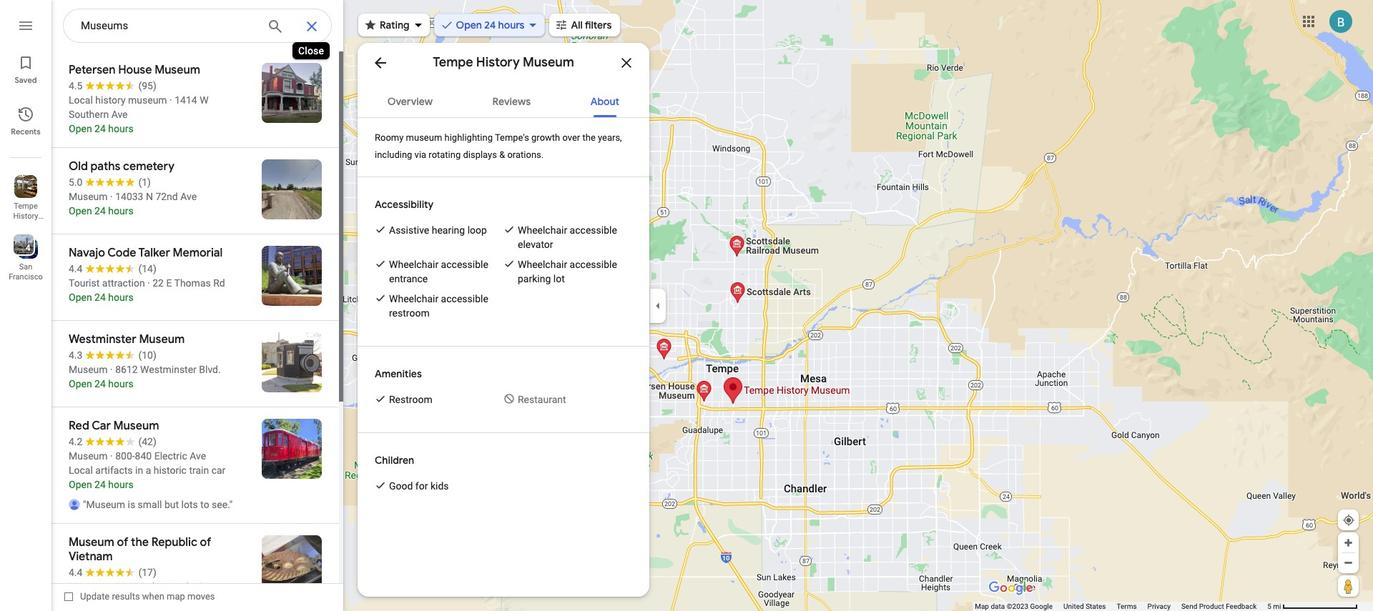 Task type: describe. For each thing, give the bounding box(es) containing it.
terms button
[[1117, 603, 1138, 612]]

for
[[416, 481, 428, 492]]

the
[[583, 132, 596, 143]]

open 24 hours button
[[434, 9, 546, 41]]

wheelchair accessible entrance
[[389, 259, 489, 285]]

24
[[485, 19, 496, 31]]

5
[[1268, 603, 1272, 611]]

none field inside museums field
[[81, 17, 255, 34]]

accessible for wheelchair accessible restroom
[[441, 293, 489, 305]]

zoom in image
[[1344, 538, 1355, 549]]

roomy
[[375, 132, 404, 143]]

footer inside google maps "element"
[[975, 603, 1268, 612]]

show your location image
[[1343, 515, 1356, 527]]

united states
[[1064, 603, 1107, 611]]

united states button
[[1064, 603, 1107, 612]]

overview button
[[376, 83, 444, 117]]

moves
[[187, 592, 215, 603]]

entrance
[[389, 273, 428, 285]]

zoom out image
[[1344, 558, 1355, 569]]

send product feedback button
[[1182, 603, 1257, 612]]

show street view coverage image
[[1339, 576, 1360, 598]]

parking
[[518, 273, 551, 285]]

about tempe history museum region
[[358, 118, 650, 598]]

tab list inside google maps "element"
[[358, 83, 650, 117]]

terms
[[1117, 603, 1138, 611]]

all filters
[[571, 19, 612, 31]]

over
[[563, 132, 581, 143]]

wheelchair accessible elevator
[[518, 225, 617, 250]]

states
[[1086, 603, 1107, 611]]

collapse side panel image
[[650, 298, 666, 314]]

wheelchair accessible parking lot
[[518, 259, 617, 285]]

has restroom element
[[389, 393, 433, 407]]

restroom
[[389, 308, 430, 319]]

google account: brad klo  
(klobrad84@gmail.com) image
[[1330, 10, 1353, 33]]

has wheelchair accessible elevator element
[[518, 223, 633, 252]]

amenities
[[375, 368, 422, 381]]

museum inside button
[[10, 222, 41, 231]]

menu image
[[17, 17, 34, 34]]

map
[[975, 603, 990, 611]]

kids
[[431, 481, 449, 492]]

children
[[375, 454, 414, 467]]

product
[[1200, 603, 1225, 611]]

orations.
[[508, 150, 544, 160]]

roomy museum highlighting tempe's growth over the years, including via rotating displays & orations.
[[375, 132, 622, 160]]

update
[[80, 592, 110, 603]]

lot
[[554, 273, 565, 285]]

museum inside main content
[[523, 54, 574, 71]]

accessible for wheelchair accessible elevator
[[570, 225, 617, 236]]

wheelchair for parking
[[518, 259, 568, 270]]

overview
[[388, 95, 433, 108]]

accessible for wheelchair accessible parking lot
[[570, 259, 617, 270]]

update results when map moves
[[80, 592, 215, 603]]

4
[[26, 243, 30, 253]]

results for museums feed
[[52, 52, 343, 612]]

including
[[375, 150, 412, 160]]

map data ©2023 google
[[975, 603, 1053, 611]]

tempe inside main content
[[433, 54, 473, 71]]

restroom
[[389, 394, 433, 406]]

elevator
[[518, 239, 554, 250]]



Task type: locate. For each thing, give the bounding box(es) containing it.
accessible for wheelchair accessible entrance
[[441, 259, 489, 270]]

assistive hearing loop
[[389, 225, 487, 236]]

1 vertical spatial tempe
[[14, 202, 38, 211]]

has wheelchair accessible parking lot element
[[518, 258, 633, 286]]

wheelchair up parking
[[518, 259, 568, 270]]

wheelchair inside the wheelchair accessible elevator
[[518, 225, 568, 236]]

museum up 4
[[10, 222, 41, 231]]

privacy button
[[1148, 603, 1171, 612]]

data
[[991, 603, 1006, 611]]

francisco
[[9, 273, 43, 282]]

loop
[[468, 225, 487, 236]]

0 vertical spatial tempe
[[433, 54, 473, 71]]

wheelchair for entrance
[[389, 259, 439, 270]]

restaurant
[[518, 394, 566, 406]]

Update results when map moves checkbox
[[64, 588, 215, 606]]

wheelchair inside wheelchair accessible restroom
[[389, 293, 439, 305]]

assistive
[[389, 225, 430, 236]]

accessible inside wheelchair accessible entrance
[[441, 259, 489, 270]]

no restaurant element
[[518, 393, 566, 407]]

tempe inside button
[[14, 202, 38, 211]]

wheelchair for elevator
[[518, 225, 568, 236]]

accessible up has wheelchair accessible parking lot element
[[570, 225, 617, 236]]

google maps element
[[0, 0, 1374, 612]]

google
[[1031, 603, 1053, 611]]

tempe
[[433, 54, 473, 71], [14, 202, 38, 211]]

0 horizontal spatial tempe history museum
[[10, 202, 41, 231]]

hours
[[498, 19, 525, 31]]

about button
[[579, 83, 631, 117]]

united
[[1064, 603, 1085, 611]]

has assistive hearing loop element
[[389, 223, 487, 238]]

wheelchair up entrance
[[389, 259, 439, 270]]

when
[[142, 592, 164, 603]]

accessible inside the wheelchair accessible elevator
[[570, 225, 617, 236]]

tempe history museum
[[433, 54, 574, 71], [10, 202, 41, 231]]

reviews
[[493, 95, 531, 108]]

4 places element
[[15, 242, 30, 255]]

museum down all
[[523, 54, 574, 71]]

about
[[591, 95, 620, 108]]

1 vertical spatial museum
[[10, 222, 41, 231]]

none search field inside google maps "element"
[[63, 9, 332, 44]]

0 horizontal spatial history
[[13, 212, 38, 221]]

filters
[[585, 19, 612, 31]]

growth
[[532, 132, 560, 143]]

rating
[[380, 19, 410, 31]]

tempe history museum button
[[0, 170, 52, 231]]

map
[[167, 592, 185, 603]]

send product feedback
[[1182, 603, 1257, 611]]

history
[[476, 54, 520, 71], [13, 212, 38, 221]]

open
[[456, 19, 482, 31]]

tempe down 'open'
[[433, 54, 473, 71]]

history up 4
[[13, 212, 38, 221]]

1 horizontal spatial tempe history museum
[[433, 54, 574, 71]]

recents
[[11, 127, 41, 137]]

rotating
[[429, 150, 461, 160]]

privacy
[[1148, 603, 1171, 611]]

recents button
[[0, 100, 52, 140]]

1 horizontal spatial history
[[476, 54, 520, 71]]

has wheelchair accessible entrance element
[[389, 258, 504, 286]]

list containing saved
[[0, 0, 52, 612]]

wheelchair accessible restroom
[[389, 293, 489, 319]]

0 vertical spatial history
[[476, 54, 520, 71]]

tempe up 4
[[14, 202, 38, 211]]

1 vertical spatial history
[[13, 212, 38, 221]]

good
[[389, 481, 413, 492]]

tempe history museum inside main content
[[433, 54, 574, 71]]

accessible inside wheelchair accessible parking lot
[[570, 259, 617, 270]]

None search field
[[63, 9, 332, 44]]

good for kids element
[[389, 479, 449, 494]]

1 horizontal spatial museum
[[523, 54, 574, 71]]

wheelchair inside wheelchair accessible entrance
[[389, 259, 439, 270]]

results
[[112, 592, 140, 603]]

wheelchair
[[518, 225, 568, 236], [389, 259, 439, 270], [518, 259, 568, 270], [389, 293, 439, 305]]

san
[[19, 263, 32, 272]]

museum
[[523, 54, 574, 71], [10, 222, 41, 231]]

open 24 hours
[[456, 19, 525, 31]]

reviews button
[[481, 83, 542, 117]]

via
[[415, 150, 427, 160]]

tempe history museum main content
[[358, 43, 650, 598]]

1 horizontal spatial tempe
[[433, 54, 473, 71]]

feedback
[[1227, 603, 1257, 611]]

accessible inside wheelchair accessible restroom
[[441, 293, 489, 305]]

history inside tempe history museum
[[13, 212, 38, 221]]

0 vertical spatial museum
[[523, 54, 574, 71]]

©2023
[[1007, 603, 1029, 611]]

rating button
[[359, 9, 430, 41]]

accessible down has wheelchair accessible entrance "element"
[[441, 293, 489, 305]]

displays
[[463, 150, 497, 160]]

mi
[[1274, 603, 1282, 611]]

tempe history museum down hours
[[433, 54, 574, 71]]

san francisco
[[9, 263, 43, 282]]

saved
[[15, 75, 37, 85]]

years,
[[598, 132, 622, 143]]

list
[[0, 0, 52, 612]]

museum
[[406, 132, 442, 143]]

good for kids
[[389, 481, 449, 492]]

wheelchair inside wheelchair accessible parking lot
[[518, 259, 568, 270]]

tab list containing overview
[[358, 83, 650, 117]]

tempe history museum inside button
[[10, 202, 41, 231]]

wheelchair up restroom
[[389, 293, 439, 305]]

5 mi button
[[1268, 603, 1359, 611]]

footer containing map data ©2023 google
[[975, 603, 1268, 612]]

history down open 24 hours
[[476, 54, 520, 71]]

all
[[571, 19, 583, 31]]

accessible down loop
[[441, 259, 489, 270]]

0 horizontal spatial tempe
[[14, 202, 38, 211]]

wheelchair for restroom
[[389, 293, 439, 305]]

tempe's
[[495, 132, 529, 143]]

accessible down the has wheelchair accessible elevator element
[[570, 259, 617, 270]]

send
[[1182, 603, 1198, 611]]

&
[[500, 150, 505, 160]]

tab list
[[358, 83, 650, 117]]

Museums field
[[63, 9, 332, 44]]

accessibility
[[375, 198, 434, 211]]

5 mi
[[1268, 603, 1282, 611]]

None field
[[81, 17, 255, 34]]

saved button
[[0, 49, 52, 89]]

has wheelchair accessible restroom element
[[389, 292, 504, 321]]

0 vertical spatial tempe history museum
[[433, 54, 574, 71]]

wheelchair up elevator
[[518, 225, 568, 236]]

hearing
[[432, 225, 465, 236]]

0 horizontal spatial museum
[[10, 222, 41, 231]]

footer
[[975, 603, 1268, 612]]

history inside main content
[[476, 54, 520, 71]]

tempe history museum up 4
[[10, 202, 41, 231]]

all filters button
[[550, 9, 621, 41]]

highlighting
[[445, 132, 493, 143]]

accessible
[[570, 225, 617, 236], [441, 259, 489, 270], [570, 259, 617, 270], [441, 293, 489, 305]]

1 vertical spatial tempe history museum
[[10, 202, 41, 231]]



Task type: vqa. For each thing, say whether or not it's contained in the screenshot.
'Has restroom' element
yes



